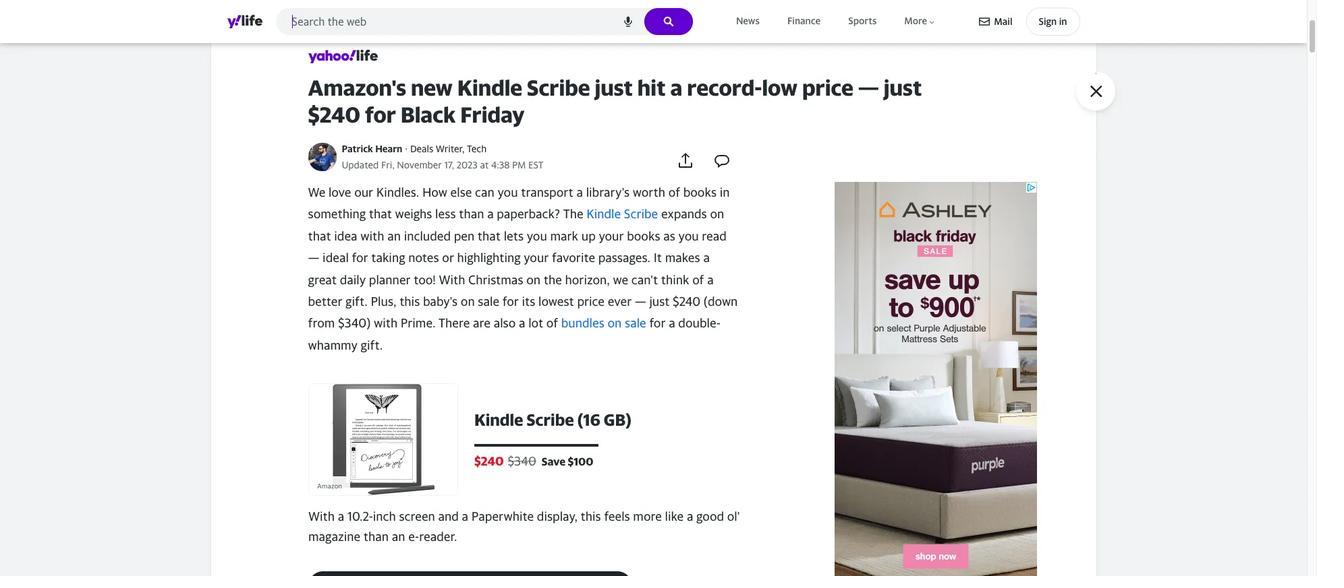 Task type: locate. For each thing, give the bounding box(es) containing it.
of up the expands
[[669, 186, 680, 200]]

with
[[439, 273, 465, 287], [308, 510, 334, 524]]

gift. up "$340)"
[[346, 295, 368, 309]]

sale down the ever
[[625, 317, 646, 331]]

0 horizontal spatial $240
[[308, 102, 360, 128]]

1 horizontal spatial than
[[459, 207, 484, 222]]

0 vertical spatial this
[[400, 295, 420, 309]]

0 vertical spatial scribe
[[527, 75, 590, 101]]

0 vertical spatial of
[[669, 186, 680, 200]]

of right lot
[[546, 317, 558, 331]]

bundles
[[561, 317, 605, 331]]

0 horizontal spatial in
[[720, 186, 730, 200]]

in right sign
[[1059, 16, 1067, 27]]

in up read
[[720, 186, 730, 200]]

2 vertical spatial —
[[635, 295, 646, 309]]

gift. inside expands on that idea with an included pen that lets you mark up your books as you read — ideal for taking notes or highlighting your favorite passages. it makes a great daily planner too! with christmas on the horizon, we can't think of a better gift. plus, this baby's on sale for its lowest price ever — just $240 (down from $340) with prime. there are also a lot of
[[346, 295, 368, 309]]

0 vertical spatial kindle
[[457, 75, 522, 101]]

0 vertical spatial books
[[683, 186, 717, 200]]

for inside 'amazon's new kindle scribe just hit a record-low price — just $240 for black friday'
[[365, 102, 396, 128]]

0 horizontal spatial that
[[308, 229, 331, 244]]

for
[[365, 102, 396, 128], [352, 251, 368, 265], [503, 295, 519, 309], [649, 317, 666, 331]]

kindle scribe link
[[587, 207, 658, 222]]

good
[[696, 510, 724, 524]]

$240 inside expands on that idea with an included pen that lets you mark up your books as you read — ideal for taking notes or highlighting your favorite passages. it makes a great daily planner too! with christmas on the horizon, we can't think of a better gift. plus, this baby's on sale for its lowest price ever — just $240 (down from $340) with prime. there are also a lot of
[[673, 295, 701, 309]]

0 vertical spatial an
[[387, 229, 401, 244]]

ever
[[608, 295, 632, 309]]

in inside we love our kindles. how else can you transport a library's worth of books in something that weighs less than a paperback? the
[[720, 186, 730, 200]]

gift. down "$340)"
[[361, 339, 383, 353]]

expands on that idea with an included pen that lets you mark up your books as you read — ideal for taking notes or highlighting your favorite passages. it makes a great daily planner too! with christmas on the horizon, we can't think of a better gift. plus, this baby's on sale for its lowest price ever — just $240 (down from $340) with prime. there are also a lot of
[[308, 207, 738, 331]]

1 vertical spatial gift.
[[361, 339, 383, 353]]

how
[[422, 186, 447, 200]]

$240 left $340
[[474, 455, 503, 469]]

1 horizontal spatial books
[[683, 186, 717, 200]]

0 horizontal spatial books
[[627, 229, 660, 244]]

an left e- at bottom
[[392, 531, 405, 545]]

1 horizontal spatial price
[[802, 75, 854, 101]]

fri,
[[381, 159, 395, 171]]

books up the expands
[[683, 186, 717, 200]]

hearn
[[375, 143, 402, 155]]

2 horizontal spatial $240
[[673, 295, 701, 309]]

lowest
[[539, 295, 574, 309]]

amazon
[[317, 483, 342, 491]]

scribe for kindle scribe
[[624, 207, 658, 222]]

0 horizontal spatial of
[[546, 317, 558, 331]]

sports link
[[846, 12, 880, 30]]

kindle
[[457, 75, 522, 101], [587, 207, 621, 222], [474, 411, 523, 430]]

Search query text field
[[276, 8, 693, 35]]

you right 'lets'
[[527, 229, 547, 244]]

with down "or"
[[439, 273, 465, 287]]

that left idea
[[308, 229, 331, 244]]

taking
[[371, 251, 405, 265]]

kindle scribe (16 gb)
[[474, 411, 631, 430]]

for up patrick hearn link
[[365, 102, 396, 128]]

can't
[[631, 273, 658, 287]]

0 horizontal spatial —
[[308, 251, 320, 265]]

in
[[1059, 16, 1067, 27], [720, 186, 730, 200]]

your right up on the top of the page
[[599, 229, 624, 244]]

1 vertical spatial books
[[627, 229, 660, 244]]

advertisement region
[[834, 182, 1037, 577]]

with inside 'with a 10.2-inch screen and a paperwhite display, this feels more like a good ol' magazine than an e-reader.'
[[308, 510, 334, 524]]

you
[[498, 186, 518, 200], [527, 229, 547, 244], [679, 229, 699, 244]]

kindle up friday
[[457, 75, 522, 101]]

this
[[400, 295, 420, 309], [580, 510, 601, 524]]

$240 down think
[[673, 295, 701, 309]]

1 vertical spatial $240
[[673, 295, 701, 309]]

0 horizontal spatial this
[[400, 295, 420, 309]]

price
[[802, 75, 854, 101], [577, 295, 605, 309]]

of right think
[[693, 273, 704, 287]]

sale inside expands on that idea with an included pen that lets you mark up your books as you read — ideal for taking notes or highlighting your favorite passages. it makes a great daily planner too! with christmas on the horizon, we can't think of a better gift. plus, this baby's on sale for its lowest price ever — just $240 (down from $340) with prime. there are also a lot of
[[478, 295, 499, 309]]

kindle up $340
[[474, 411, 523, 430]]

from
[[308, 317, 335, 331]]

sign
[[1039, 16, 1057, 27]]

a inside for a double- whammy gift.
[[669, 317, 675, 331]]

kindles.
[[376, 186, 419, 200]]

news
[[736, 15, 760, 27]]

and
[[438, 510, 459, 524]]

0 vertical spatial gift.
[[346, 295, 368, 309]]

0 horizontal spatial price
[[577, 295, 605, 309]]

1 vertical spatial than
[[363, 531, 388, 545]]

toolbar containing mail
[[979, 7, 1080, 36]]

else
[[451, 186, 472, 200]]

a down the can
[[487, 207, 494, 222]]

for left its
[[503, 295, 519, 309]]

that inside we love our kindles. how else can you transport a library's worth of books in something that weighs less than a paperback? the
[[369, 207, 392, 222]]

(16
[[577, 411, 600, 430]]

1 horizontal spatial this
[[580, 510, 601, 524]]

a right hit
[[670, 75, 682, 101]]

kindle down library's
[[587, 207, 621, 222]]

just inside expands on that idea with an included pen that lets you mark up your books as you read — ideal for taking notes or highlighting your favorite passages. it makes a great daily planner too! with christmas on the horizon, we can't think of a better gift. plus, this baby's on sale for its lowest price ever — just $240 (down from $340) with prime. there are also a lot of
[[649, 295, 670, 309]]

search image
[[663, 16, 674, 27]]

scribe
[[527, 75, 590, 101], [624, 207, 658, 222], [526, 411, 574, 430]]

whammy
[[308, 339, 358, 353]]

expands
[[661, 207, 707, 222]]

0 horizontal spatial just
[[595, 75, 633, 101]]

on
[[710, 207, 724, 222], [527, 273, 541, 287], [461, 295, 475, 309], [608, 317, 622, 331]]

weighs
[[395, 207, 432, 222]]

news link
[[733, 12, 762, 30]]

None search field
[[276, 8, 693, 39]]

mail link
[[979, 9, 1013, 34]]

1 vertical spatial in
[[720, 186, 730, 200]]

display,
[[537, 510, 577, 524]]

favorite
[[552, 251, 595, 265]]

0 vertical spatial price
[[802, 75, 854, 101]]

books
[[683, 186, 717, 200], [627, 229, 660, 244]]

1 vertical spatial price
[[577, 295, 605, 309]]

that
[[369, 207, 392, 222], [308, 229, 331, 244], [478, 229, 501, 244]]

2 horizontal spatial —
[[858, 75, 879, 101]]

an up taking
[[387, 229, 401, 244]]

toolbar
[[979, 7, 1080, 36]]

than inside we love our kindles. how else can you transport a library's worth of books in something that weighs less than a paperback? the
[[459, 207, 484, 222]]

0 vertical spatial $240
[[308, 102, 360, 128]]

price down horizon,
[[577, 295, 605, 309]]

this up prime.
[[400, 295, 420, 309]]

price right low
[[802, 75, 854, 101]]

a
[[670, 75, 682, 101], [577, 186, 583, 200], [487, 207, 494, 222], [703, 251, 710, 265], [707, 273, 714, 287], [519, 317, 525, 331], [669, 317, 675, 331], [338, 510, 344, 524], [462, 510, 468, 524], [687, 510, 693, 524]]

·
[[405, 143, 408, 155]]

0 vertical spatial —
[[858, 75, 879, 101]]

(down
[[704, 295, 738, 309]]

with up magazine
[[308, 510, 334, 524]]

an inside expands on that idea with an included pen that lets you mark up your books as you read — ideal for taking notes or highlighting your favorite passages. it makes a great daily planner too! with christmas on the horizon, we can't think of a better gift. plus, this baby's on sale for its lowest price ever — just $240 (down from $340) with prime. there are also a lot of
[[387, 229, 401, 244]]

too!
[[414, 273, 436, 287]]

of inside we love our kindles. how else can you transport a library's worth of books in something that weighs less than a paperback? the
[[669, 186, 680, 200]]

an
[[387, 229, 401, 244], [392, 531, 405, 545]]

than up "pen" on the top
[[459, 207, 484, 222]]

an inside 'with a 10.2-inch screen and a paperwhite display, this feels more like a good ol' magazine than an e-reader.'
[[392, 531, 405, 545]]

you right as
[[679, 229, 699, 244]]

sign in link
[[1026, 7, 1080, 36]]

of
[[669, 186, 680, 200], [693, 273, 704, 287], [546, 317, 558, 331]]

sale
[[478, 295, 499, 309], [625, 317, 646, 331]]

with down plus,
[[374, 317, 398, 331]]

writer,
[[436, 143, 465, 155]]

you right the can
[[498, 186, 518, 200]]

1 horizontal spatial $240
[[474, 455, 503, 469]]

1 horizontal spatial with
[[439, 273, 465, 287]]

0 horizontal spatial than
[[363, 531, 388, 545]]

plus,
[[371, 295, 396, 309]]

books left as
[[627, 229, 660, 244]]

0 vertical spatial sale
[[478, 295, 499, 309]]

than
[[459, 207, 484, 222], [363, 531, 388, 545]]

read
[[702, 229, 727, 244]]

love
[[329, 186, 351, 200]]

1 vertical spatial your
[[524, 251, 549, 265]]

price inside expands on that idea with an included pen that lets you mark up your books as you read — ideal for taking notes or highlighting your favorite passages. it makes a great daily planner too! with christmas on the horizon, we can't think of a better gift. plus, this baby's on sale for its lowest price ever — just $240 (down from $340) with prime. there are also a lot of
[[577, 295, 605, 309]]

1 vertical spatial sale
[[625, 317, 646, 331]]

than down inch
[[363, 531, 388, 545]]

—
[[858, 75, 879, 101], [308, 251, 320, 265], [635, 295, 646, 309]]

on up there
[[461, 295, 475, 309]]

for left double-
[[649, 317, 666, 331]]

1 vertical spatial scribe
[[624, 207, 658, 222]]

2 vertical spatial scribe
[[526, 411, 574, 430]]

$240 down amazon's
[[308, 102, 360, 128]]

books inside we love our kindles. how else can you transport a library's worth of books in something that weighs less than a paperback? the
[[683, 186, 717, 200]]

1 vertical spatial with
[[308, 510, 334, 524]]

2 vertical spatial $240
[[474, 455, 503, 469]]

1 horizontal spatial your
[[599, 229, 624, 244]]

0 vertical spatial than
[[459, 207, 484, 222]]

— left ideal on the left of the page
[[308, 251, 320, 265]]

0 horizontal spatial with
[[308, 510, 334, 524]]

with right idea
[[361, 229, 384, 244]]

on down the ever
[[608, 317, 622, 331]]

worth
[[633, 186, 665, 200]]

kindle inside kindle scribe (16 gb) link
[[474, 411, 523, 430]]

1 horizontal spatial just
[[649, 295, 670, 309]]

0 vertical spatial in
[[1059, 16, 1067, 27]]

new
[[411, 75, 453, 101]]

2 vertical spatial kindle
[[474, 411, 523, 430]]

1 vertical spatial —
[[308, 251, 320, 265]]

reader.
[[419, 531, 457, 545]]

pen
[[454, 229, 475, 244]]

1 horizontal spatial of
[[669, 186, 680, 200]]

1 vertical spatial kindle
[[587, 207, 621, 222]]

that up highlighting
[[478, 229, 501, 244]]

a right and
[[462, 510, 468, 524]]

17,
[[444, 159, 454, 171]]

with a 10.2-inch screen and a paperwhite display, this feels more like a good ol' magazine than an e-reader.
[[308, 510, 739, 545]]

1 horizontal spatial that
[[369, 207, 392, 222]]

that down our
[[369, 207, 392, 222]]

0 horizontal spatial you
[[498, 186, 518, 200]]

this left feels
[[580, 510, 601, 524]]

magazine
[[308, 531, 360, 545]]

— right the ever
[[635, 295, 646, 309]]

1 horizontal spatial in
[[1059, 16, 1067, 27]]

for inside for a double- whammy gift.
[[649, 317, 666, 331]]

0 horizontal spatial sale
[[478, 295, 499, 309]]

1 vertical spatial an
[[392, 531, 405, 545]]

gb)
[[604, 411, 631, 430]]

— down the sports link
[[858, 75, 879, 101]]

than inside 'with a 10.2-inch screen and a paperwhite display, this feels more like a good ol' magazine than an e-reader.'
[[363, 531, 388, 545]]

your up the
[[524, 251, 549, 265]]

sale up are
[[478, 295, 499, 309]]

a left double-
[[669, 317, 675, 331]]

1 vertical spatial of
[[693, 273, 704, 287]]

— inside 'amazon's new kindle scribe just hit a record-low price — just $240 for black friday'
[[858, 75, 879, 101]]

0 vertical spatial with
[[439, 273, 465, 287]]

paperwhite
[[471, 510, 534, 524]]

1 vertical spatial this
[[580, 510, 601, 524]]

1 vertical spatial with
[[374, 317, 398, 331]]

a down read
[[703, 251, 710, 265]]



Task type: vqa. For each thing, say whether or not it's contained in the screenshot.
Public
no



Task type: describe. For each thing, give the bounding box(es) containing it.
$340
[[507, 455, 536, 469]]

transport
[[521, 186, 573, 200]]

tech
[[467, 143, 487, 155]]

ideal
[[323, 251, 349, 265]]

this inside 'with a 10.2-inch screen and a paperwhite display, this feels more like a good ol' magazine than an e-reader.'
[[580, 510, 601, 524]]

save
[[541, 456, 565, 469]]

daily
[[340, 273, 366, 287]]

ol'
[[727, 510, 739, 524]]

amazon's
[[308, 75, 406, 101]]

you inside we love our kindles. how else can you transport a library's worth of books in something that weighs less than a paperback? the
[[498, 186, 518, 200]]

a left 10.2-
[[338, 510, 344, 524]]

up
[[582, 229, 596, 244]]

planner
[[369, 273, 411, 287]]

finance
[[787, 15, 821, 27]]

a inside 'amazon's new kindle scribe just hit a record-low price — just $240 for black friday'
[[670, 75, 682, 101]]

scribe for kindle scribe (16 gb)
[[526, 411, 574, 430]]

this inside expands on that idea with an included pen that lets you mark up your books as you read — ideal for taking notes or highlighting your favorite passages. it makes a great daily planner too! with christmas on the horizon, we can't think of a better gift. plus, this baby's on sale for its lowest price ever — just $240 (down from $340) with prime. there are also a lot of
[[400, 295, 420, 309]]

highlighting
[[457, 251, 521, 265]]

idea
[[334, 229, 357, 244]]

better
[[308, 295, 342, 309]]

$340)
[[338, 317, 371, 331]]

feels
[[604, 510, 630, 524]]

$240 inside 'amazon's new kindle scribe just hit a record-low price — just $240 for black friday'
[[308, 102, 360, 128]]

passages.
[[598, 251, 651, 265]]

inch
[[373, 510, 396, 524]]

patrick hearn image
[[308, 143, 336, 171]]

sports
[[848, 15, 877, 27]]

in inside toolbar
[[1059, 16, 1067, 27]]

friday
[[460, 102, 525, 128]]

on up read
[[710, 207, 724, 222]]

can
[[475, 186, 495, 200]]

$240 $340 save $100
[[474, 455, 593, 469]]

a left lot
[[519, 317, 525, 331]]

kindle scribe
[[587, 207, 658, 222]]

2 horizontal spatial you
[[679, 229, 699, 244]]

it
[[654, 251, 662, 265]]

4:38
[[491, 159, 510, 171]]

1 horizontal spatial —
[[635, 295, 646, 309]]

0 horizontal spatial your
[[524, 251, 549, 265]]

1 horizontal spatial sale
[[625, 317, 646, 331]]

christmas
[[468, 273, 523, 287]]

on left the
[[527, 273, 541, 287]]

november
[[397, 159, 442, 171]]

as
[[664, 229, 675, 244]]

record-
[[687, 75, 762, 101]]

screen
[[399, 510, 435, 524]]

prime.
[[401, 317, 436, 331]]

2023
[[457, 159, 478, 171]]

mark
[[550, 229, 578, 244]]

kindle inside 'amazon's new kindle scribe just hit a record-low price — just $240 for black friday'
[[457, 75, 522, 101]]

e-
[[408, 531, 419, 545]]

patrick hearn link
[[342, 143, 402, 155]]

2 horizontal spatial just
[[884, 75, 922, 101]]

think
[[661, 273, 689, 287]]

patrick hearn · deals writer, tech updated fri, november 17, 2023 at 4:38 pm est
[[342, 143, 544, 171]]

there
[[439, 317, 470, 331]]

1 horizontal spatial you
[[527, 229, 547, 244]]

scribe inside 'amazon's new kindle scribe just hit a record-low price — just $240 for black friday'
[[527, 75, 590, 101]]

less
[[435, 207, 456, 222]]

2 vertical spatial of
[[546, 317, 558, 331]]

for up daily
[[352, 251, 368, 265]]

our
[[354, 186, 373, 200]]

gift. inside for a double- whammy gift.
[[361, 339, 383, 353]]

amazon's new kindle scribe just hit a record-low price — just $240 for black friday
[[308, 75, 922, 128]]

patrick
[[342, 143, 373, 155]]

included
[[404, 229, 451, 244]]

lot
[[529, 317, 543, 331]]

its
[[522, 295, 535, 309]]

are
[[473, 317, 491, 331]]

baby's
[[423, 295, 458, 309]]

kindle for kindle scribe (16 gb)
[[474, 411, 523, 430]]

paperback?
[[497, 207, 560, 222]]

2 horizontal spatial of
[[693, 273, 704, 287]]

we
[[308, 186, 325, 200]]

lets
[[504, 229, 524, 244]]

price inside 'amazon's new kindle scribe just hit a record-low price — just $240 for black friday'
[[802, 75, 854, 101]]

mail
[[994, 16, 1013, 27]]

we
[[613, 273, 628, 287]]

a right like
[[687, 510, 693, 524]]

more button
[[902, 12, 939, 30]]

yahoo life shopping image
[[308, 47, 378, 67]]

10.2-
[[347, 510, 373, 524]]

like
[[665, 510, 683, 524]]

2 horizontal spatial that
[[478, 229, 501, 244]]

kindle scribe (16 gb) link
[[474, 410, 740, 431]]

the
[[544, 273, 562, 287]]

updated
[[342, 159, 379, 171]]

hit
[[638, 75, 666, 101]]

more
[[905, 15, 927, 27]]

something
[[308, 207, 366, 222]]

library's
[[586, 186, 630, 200]]

0 vertical spatial your
[[599, 229, 624, 244]]

0 vertical spatial with
[[361, 229, 384, 244]]

kindle for kindle scribe
[[587, 207, 621, 222]]

deals
[[410, 143, 433, 155]]

great
[[308, 273, 337, 287]]

horizon,
[[565, 273, 610, 287]]

with inside expands on that idea with an included pen that lets you mark up your books as you read — ideal for taking notes or highlighting your favorite passages. it makes a great daily planner too! with christmas on the horizon, we can't think of a better gift. plus, this baby's on sale for its lowest price ever — just $240 (down from $340) with prime. there are also a lot of
[[439, 273, 465, 287]]

a up the in the top left of the page
[[577, 186, 583, 200]]

bundles on sale link
[[561, 317, 646, 331]]

finance link
[[785, 12, 823, 30]]

for a double- whammy gift.
[[308, 317, 721, 353]]

sign in
[[1039, 16, 1067, 27]]

books inside expands on that idea with an included pen that lets you mark up your books as you read — ideal for taking notes or highlighting your favorite passages. it makes a great daily planner too! with christmas on the horizon, we can't think of a better gift. plus, this baby's on sale for its lowest price ever — just $240 (down from $340) with prime. there are also a lot of
[[627, 229, 660, 244]]

$100
[[568, 456, 593, 469]]

at
[[480, 159, 489, 171]]

a up (down
[[707, 273, 714, 287]]

notes
[[408, 251, 439, 265]]

more
[[633, 510, 662, 524]]



